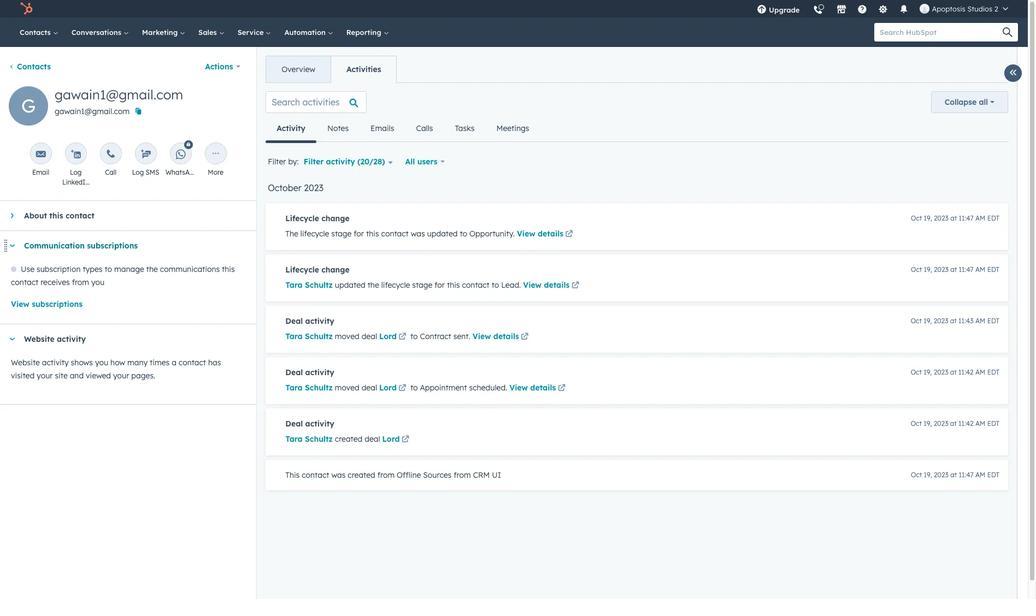 Task type: vqa. For each thing, say whether or not it's contained in the screenshot.
MOVED for to Appointment scheduled .
yes



Task type: locate. For each thing, give the bounding box(es) containing it.
4 tara from the top
[[285, 435, 303, 444]]

was down tara schultz created deal
[[331, 471, 346, 480]]

3 tara schultz button from the top
[[285, 382, 333, 395]]

0 vertical spatial 11:42
[[959, 368, 974, 377]]

1 horizontal spatial log
[[132, 168, 144, 177]]

1 filter from the left
[[268, 157, 286, 167]]

view subscriptions
[[11, 300, 83, 309]]

log linkedin message
[[62, 168, 90, 196]]

1 vertical spatial change
[[322, 265, 350, 275]]

activities link
[[331, 56, 397, 83]]

0 vertical spatial was
[[411, 229, 425, 239]]

1 vertical spatial subscriptions
[[32, 300, 83, 309]]

lord link up this contact was created from offline sources from crm ui
[[382, 434, 411, 447]]

1 vertical spatial oct 19, 2023 at 11:42 am edt
[[911, 420, 1000, 428]]

has
[[208, 358, 221, 368]]

1 11:42 from the top
[[959, 368, 974, 377]]

users
[[417, 157, 438, 167]]

your left the "site"
[[37, 371, 53, 381]]

tara schultz
[[285, 332, 333, 342], [285, 383, 333, 393]]

change for opportunity
[[322, 214, 350, 224]]

upgrade
[[769, 5, 800, 14]]

subscriptions up manage
[[87, 241, 138, 251]]

this inside dropdown button
[[49, 211, 63, 221]]

2 change from the top
[[322, 265, 350, 275]]

1 moved from the top
[[335, 332, 360, 342]]

0 horizontal spatial your
[[37, 371, 53, 381]]

website inside website activity shows you how many times a contact has visited your site and viewed your pages.
[[11, 358, 40, 368]]

shows
[[71, 358, 93, 368]]

lord link left 'appointment'
[[379, 383, 408, 396]]

navigation up search activities "search box"
[[266, 56, 397, 83]]

website down "view subscriptions"
[[24, 335, 54, 344]]

contact
[[66, 211, 94, 221], [381, 229, 409, 239], [11, 278, 38, 288], [462, 280, 490, 290], [179, 358, 206, 368], [302, 471, 329, 480]]

log sms image
[[141, 149, 151, 160]]

tara schultz button
[[285, 279, 333, 292], [285, 330, 333, 343], [285, 382, 333, 395], [285, 433, 333, 446]]

Search activities search field
[[266, 91, 367, 113]]

created inside the deal activity element
[[335, 435, 363, 444]]

1 tara from the top
[[285, 280, 303, 290]]

0 horizontal spatial was
[[331, 471, 346, 480]]

0 horizontal spatial stage
[[331, 229, 352, 239]]

4 am from the top
[[976, 368, 986, 377]]

0 vertical spatial lord link
[[379, 331, 408, 344]]

sources
[[423, 471, 452, 480]]

communications
[[160, 265, 220, 274]]

1 vertical spatial stage
[[412, 280, 433, 290]]

to right types
[[105, 265, 112, 274]]

lifecycle down the lifecycle stage for this contact was updated to opportunity .
[[381, 280, 410, 290]]

1 vertical spatial caret image
[[9, 338, 15, 341]]

0 vertical spatial oct 19, 2023 at 11:42 am edt
[[911, 368, 1000, 377]]

2 edt from the top
[[988, 266, 1000, 274]]

this inside use subscription types to manage the communications this contact receives from you
[[222, 265, 235, 274]]

contact inside use subscription types to manage the communications this contact receives from you
[[11, 278, 38, 288]]

3 11:47 from the top
[[959, 471, 974, 479]]

stage up 'contract'
[[412, 280, 433, 290]]

website up visited
[[11, 358, 40, 368]]

to left 'contract'
[[410, 332, 418, 342]]

1 horizontal spatial subscriptions
[[87, 241, 138, 251]]

schultz
[[305, 280, 333, 290], [305, 332, 333, 342], [305, 383, 333, 393], [305, 435, 333, 444]]

activities
[[347, 65, 381, 74]]

october 2023 feed
[[257, 83, 1017, 504]]

1 vertical spatial lifecycle change element
[[266, 255, 1009, 302]]

1 vertical spatial oct 19, 2023 at 11:47 am edt
[[911, 266, 1000, 274]]

filter left by:
[[268, 157, 286, 167]]

1 vertical spatial lifecycle
[[285, 265, 319, 275]]

settings image
[[879, 5, 889, 15]]

.
[[513, 229, 515, 239], [519, 280, 521, 290], [469, 332, 471, 342], [506, 383, 507, 393]]

19,
[[924, 214, 932, 222], [924, 266, 932, 274], [924, 317, 932, 325], [924, 368, 932, 377], [924, 420, 932, 428], [924, 471, 932, 479]]

activity
[[277, 124, 306, 133]]

contact up tara schultz updated the lifecycle stage for this contact to lead .
[[381, 229, 409, 239]]

from inside use subscription types to manage the communications this contact receives from you
[[72, 278, 89, 288]]

0 vertical spatial moved
[[335, 332, 360, 342]]

caret image up visited
[[9, 338, 15, 341]]

6 19, from the top
[[924, 471, 932, 479]]

1 vertical spatial deal
[[362, 383, 377, 393]]

log inside log linkedin message
[[70, 168, 82, 177]]

deal for to contract sent .
[[285, 317, 303, 326]]

0 horizontal spatial subscriptions
[[32, 300, 83, 309]]

1 your from the left
[[37, 371, 53, 381]]

link opens in a new window image inside 'lord' link
[[402, 436, 409, 444]]

0 vertical spatial stage
[[331, 229, 352, 239]]

studios
[[968, 4, 993, 13]]

deal activity for to appointment scheduled .
[[285, 368, 334, 378]]

sent
[[454, 332, 469, 342]]

tasks button
[[444, 115, 486, 142]]

deal for to contract sent .
[[362, 332, 377, 342]]

this
[[49, 211, 63, 221], [366, 229, 379, 239], [222, 265, 235, 274], [447, 280, 460, 290]]

1 vertical spatial deal activity
[[285, 368, 334, 378]]

collapse all button
[[931, 91, 1009, 113]]

view details link
[[517, 228, 575, 242], [523, 280, 581, 293], [473, 331, 531, 344], [510, 383, 568, 396]]

calling icon image
[[814, 5, 823, 15]]

3 deal activity from the top
[[285, 419, 334, 429]]

1 lifecycle change from the top
[[285, 214, 350, 224]]

1 vertical spatial deal activity element
[[266, 358, 1009, 405]]

to
[[460, 229, 467, 239], [105, 265, 112, 274], [492, 280, 499, 290], [410, 332, 418, 342], [410, 383, 418, 393]]

1 vertical spatial was
[[331, 471, 346, 480]]

moved
[[335, 332, 360, 342], [335, 383, 360, 393]]

1 am from the top
[[976, 214, 986, 222]]

deal for to appointment scheduled .
[[285, 368, 303, 378]]

link opens in a new window image
[[566, 231, 573, 239], [572, 280, 579, 293], [399, 331, 406, 344], [521, 331, 529, 344], [399, 333, 406, 342], [399, 385, 406, 393], [558, 385, 566, 393], [402, 434, 409, 447]]

website inside dropdown button
[[24, 335, 54, 344]]

stage right the in the top left of the page
[[331, 229, 352, 239]]

0 vertical spatial the
[[146, 265, 158, 274]]

log for log linkedin message
[[70, 168, 82, 177]]

1 vertical spatial 11:47
[[959, 266, 974, 274]]

2 filter from the left
[[304, 157, 324, 167]]

0 horizontal spatial updated
[[335, 280, 366, 290]]

lifecycle change up the in the top left of the page
[[285, 214, 350, 224]]

1 vertical spatial deal
[[285, 368, 303, 378]]

1 vertical spatial moved
[[335, 383, 360, 393]]

0 vertical spatial lifecycle change element
[[266, 203, 1009, 250]]

0 horizontal spatial the
[[146, 265, 158, 274]]

0 vertical spatial navigation
[[266, 56, 397, 83]]

you inside website activity shows you how many times a contact has visited your site and viewed your pages.
[[95, 358, 108, 368]]

you down types
[[91, 278, 105, 288]]

service link
[[231, 17, 278, 47]]

2 log from the left
[[132, 168, 144, 177]]

0 vertical spatial lifecycle change
[[285, 214, 350, 224]]

navigation containing activity
[[266, 115, 540, 143]]

conversations link
[[65, 17, 135, 47]]

oct 19, 2023 at 11:47 am edt
[[911, 214, 1000, 222], [911, 266, 1000, 274], [911, 471, 1000, 479]]

0 horizontal spatial lifecycle
[[300, 229, 329, 239]]

0 vertical spatial oct 19, 2023 at 11:47 am edt
[[911, 214, 1000, 222]]

lifecycle up the in the top left of the page
[[285, 214, 319, 224]]

from
[[72, 278, 89, 288], [378, 471, 395, 480], [454, 471, 471, 480]]

0 horizontal spatial from
[[72, 278, 89, 288]]

from down types
[[72, 278, 89, 288]]

1 vertical spatial the
[[368, 280, 379, 290]]

2 deal activity from the top
[[285, 368, 334, 378]]

1 vertical spatial navigation
[[266, 115, 540, 143]]

11:47
[[959, 214, 974, 222], [959, 266, 974, 274], [959, 471, 974, 479]]

2 am from the top
[[976, 266, 986, 274]]

0 vertical spatial contacts link
[[13, 17, 65, 47]]

you
[[91, 278, 105, 288], [95, 358, 108, 368]]

email image
[[36, 149, 46, 160]]

2 oct 19, 2023 at 11:47 am edt from the top
[[911, 266, 1000, 274]]

website for website activity
[[24, 335, 54, 344]]

1 lifecycle from the top
[[285, 214, 319, 224]]

1 lifecycle change element from the top
[[266, 203, 1009, 250]]

2023
[[304, 183, 324, 194], [934, 214, 949, 222], [934, 266, 949, 274], [934, 317, 949, 325], [934, 368, 949, 377], [934, 420, 949, 428], [934, 471, 949, 479]]

subscriptions inside button
[[32, 300, 83, 309]]

to left lead
[[492, 280, 499, 290]]

crm
[[473, 471, 490, 480]]

2 schultz from the top
[[305, 332, 333, 342]]

activity inside dropdown button
[[57, 335, 86, 344]]

from left crm on the left bottom
[[454, 471, 471, 480]]

notes
[[327, 124, 349, 133]]

1 navigation from the top
[[266, 56, 397, 83]]

1 horizontal spatial stage
[[412, 280, 433, 290]]

you up viewed
[[95, 358, 108, 368]]

2 navigation from the top
[[266, 115, 540, 143]]

2 lifecycle change from the top
[[285, 265, 350, 275]]

2 vertical spatial 11:47
[[959, 471, 974, 479]]

view details right sent
[[473, 332, 519, 342]]

0 horizontal spatial log
[[70, 168, 82, 177]]

visited
[[11, 371, 35, 381]]

1 vertical spatial tara schultz
[[285, 383, 333, 393]]

0 vertical spatial contacts
[[20, 28, 53, 37]]

reporting link
[[340, 17, 395, 47]]

opportunity
[[470, 229, 513, 239]]

subscriptions down receives
[[32, 300, 83, 309]]

deal activity element
[[266, 306, 1009, 353], [266, 358, 1009, 405], [266, 409, 1009, 456]]

3 edt from the top
[[988, 317, 1000, 325]]

contact inside website activity shows you how many times a contact has visited your site and viewed your pages.
[[179, 358, 206, 368]]

menu
[[751, 0, 1015, 21]]

view right lead
[[523, 280, 542, 290]]

types
[[83, 265, 103, 274]]

to contract sent .
[[410, 332, 473, 342]]

hubspot image
[[20, 2, 33, 15]]

filter
[[268, 157, 286, 167], [304, 157, 324, 167]]

0 vertical spatial lifecycle
[[285, 214, 319, 224]]

view right opportunity
[[517, 229, 536, 239]]

meetings
[[497, 124, 529, 133]]

activity button
[[266, 115, 316, 143]]

3 am from the top
[[976, 317, 986, 325]]

0 vertical spatial tara schultz
[[285, 332, 333, 342]]

emails button
[[360, 115, 405, 142]]

0 vertical spatial caret image
[[11, 213, 13, 219]]

1 vertical spatial for
[[435, 280, 445, 290]]

1 horizontal spatial from
[[378, 471, 395, 480]]

1 horizontal spatial your
[[113, 371, 129, 381]]

log up linkedin
[[70, 168, 82, 177]]

lord link left 'contract'
[[379, 331, 408, 344]]

marketplaces button
[[831, 0, 854, 17]]

website activity button
[[0, 325, 246, 354]]

updated
[[427, 229, 458, 239], [335, 280, 366, 290]]

1 horizontal spatial updated
[[427, 229, 458, 239]]

1 11:47 from the top
[[959, 214, 974, 222]]

0 vertical spatial deal
[[362, 332, 377, 342]]

automation link
[[278, 17, 340, 47]]

lifecycle change
[[285, 214, 350, 224], [285, 265, 350, 275]]

lifecycle for updated the lifecycle stage for this contact to
[[285, 265, 319, 275]]

0 vertical spatial website
[[24, 335, 54, 344]]

1 tara schultz button from the top
[[285, 279, 333, 292]]

activity inside website activity shows you how many times a contact has visited your site and viewed your pages.
[[42, 358, 69, 368]]

3 schultz from the top
[[305, 383, 333, 393]]

calls
[[416, 124, 433, 133]]

lord
[[379, 332, 397, 342], [379, 383, 397, 393], [382, 435, 400, 444]]

deal activity for to contract sent .
[[285, 317, 334, 326]]

2 vertical spatial deal activity element
[[266, 409, 1009, 456]]

0 vertical spatial updated
[[427, 229, 458, 239]]

0 vertical spatial subscriptions
[[87, 241, 138, 251]]

2 tara from the top
[[285, 332, 303, 342]]

2 deal activity element from the top
[[266, 358, 1009, 405]]

was up tara schultz updated the lifecycle stage for this contact to lead .
[[411, 229, 425, 239]]

reporting
[[346, 28, 383, 37]]

11:42
[[959, 368, 974, 377], [959, 420, 974, 428]]

0 vertical spatial deal
[[285, 317, 303, 326]]

the inside october 2023 feed
[[368, 280, 379, 290]]

0 vertical spatial lifecycle
[[300, 229, 329, 239]]

edt
[[988, 214, 1000, 222], [988, 266, 1000, 274], [988, 317, 1000, 325], [988, 368, 1000, 377], [988, 420, 1000, 428], [988, 471, 1000, 479]]

1 deal activity from the top
[[285, 317, 334, 326]]

11:47 for .
[[959, 214, 974, 222]]

2 11:47 from the top
[[959, 266, 974, 274]]

tara schultz button inside the lifecycle change 'element'
[[285, 279, 333, 292]]

1 vertical spatial website
[[11, 358, 40, 368]]

0 horizontal spatial for
[[354, 229, 364, 239]]

2 vertical spatial oct 19, 2023 at 11:47 am edt
[[911, 471, 1000, 479]]

to left opportunity
[[460, 229, 467, 239]]

log left sms
[[132, 168, 144, 177]]

1 vertical spatial gawain1@gmail.com
[[55, 107, 130, 116]]

1 vertical spatial lifecycle change
[[285, 265, 350, 275]]

1 vertical spatial lifecycle
[[381, 280, 410, 290]]

1 change from the top
[[322, 214, 350, 224]]

1 horizontal spatial filter
[[304, 157, 324, 167]]

5 am from the top
[[976, 420, 986, 428]]

5 19, from the top
[[924, 420, 932, 428]]

filter for filter activity (20/28)
[[304, 157, 324, 167]]

lifecycle down the in the top left of the page
[[285, 265, 319, 275]]

2 lifecycle from the top
[[285, 265, 319, 275]]

1 deal from the top
[[285, 317, 303, 326]]

your
[[37, 371, 53, 381], [113, 371, 129, 381]]

2 tara schultz from the top
[[285, 383, 333, 393]]

filter right by:
[[304, 157, 324, 167]]

4 19, from the top
[[924, 368, 932, 377]]

1 horizontal spatial was
[[411, 229, 425, 239]]

lifecycle for opportunity
[[285, 214, 319, 224]]

tara
[[285, 280, 303, 290], [285, 332, 303, 342], [285, 383, 303, 393], [285, 435, 303, 444]]

1 vertical spatial you
[[95, 358, 108, 368]]

2 vertical spatial deal
[[285, 419, 303, 429]]

all
[[405, 157, 415, 167]]

log
[[70, 168, 82, 177], [132, 168, 144, 177]]

conversations
[[71, 28, 123, 37]]

menu containing apoptosis studios 2
[[751, 0, 1015, 21]]

2 vertical spatial deal activity
[[285, 419, 334, 429]]

3 19, from the top
[[924, 317, 932, 325]]

1 vertical spatial lord link
[[379, 383, 408, 396]]

1 oct 19, 2023 at 11:47 am edt from the top
[[911, 214, 1000, 222]]

(20/28)
[[358, 157, 385, 167]]

caret image inside about this contact dropdown button
[[11, 213, 13, 219]]

marketplaces image
[[837, 5, 847, 15]]

2 moved from the top
[[335, 383, 360, 393]]

contact down message
[[66, 211, 94, 221]]

1 vertical spatial contacts
[[17, 62, 51, 72]]

navigation inside october 2023 feed
[[266, 115, 540, 143]]

link opens in a new window image
[[566, 228, 573, 242], [572, 282, 579, 290], [521, 333, 529, 342], [399, 383, 406, 396], [558, 383, 566, 396], [402, 436, 409, 444]]

deal activity
[[285, 317, 334, 326], [285, 368, 334, 378], [285, 419, 334, 429]]

navigation
[[266, 56, 397, 83], [266, 115, 540, 143]]

1 edt from the top
[[988, 214, 1000, 222]]

lifecycle right the in the top left of the page
[[300, 229, 329, 239]]

subscriptions inside dropdown button
[[87, 241, 138, 251]]

lifecycle change element
[[266, 203, 1009, 250], [266, 255, 1009, 302]]

was
[[411, 229, 425, 239], [331, 471, 346, 480]]

3 oct 19, 2023 at 11:47 am edt from the top
[[911, 471, 1000, 479]]

lifecycle
[[300, 229, 329, 239], [381, 280, 410, 290]]

caret image inside the "website activity" dropdown button
[[9, 338, 15, 341]]

website
[[24, 335, 54, 344], [11, 358, 40, 368]]

2 your from the left
[[113, 371, 129, 381]]

caret image left about
[[11, 213, 13, 219]]

1 horizontal spatial for
[[435, 280, 445, 290]]

tara schultz image
[[920, 4, 930, 14]]

view down use
[[11, 300, 29, 309]]

2 19, from the top
[[924, 266, 932, 274]]

the
[[146, 265, 158, 274], [368, 280, 379, 290]]

activity
[[326, 157, 355, 167], [305, 317, 334, 326], [57, 335, 86, 344], [42, 358, 69, 368], [305, 368, 334, 378], [305, 419, 334, 429]]

Search HubSpot search field
[[875, 23, 1009, 42]]

viewed
[[86, 371, 111, 381]]

your down how at the left bottom
[[113, 371, 129, 381]]

about this contact
[[24, 211, 94, 221]]

1 vertical spatial contacts link
[[9, 62, 51, 72]]

from left offline
[[378, 471, 395, 480]]

1 vertical spatial 11:42
[[959, 420, 974, 428]]

0 vertical spatial created
[[335, 435, 363, 444]]

tara inside the lifecycle change 'element'
[[285, 280, 303, 290]]

0 horizontal spatial filter
[[268, 157, 286, 167]]

1 horizontal spatial the
[[368, 280, 379, 290]]

2 vertical spatial lord
[[382, 435, 400, 444]]

gawain1@gmail.com
[[55, 86, 183, 103], [55, 107, 130, 116]]

oct 19, 2023 at 11:47 am edt for lead
[[911, 266, 1000, 274]]

navigation up all
[[266, 115, 540, 143]]

more
[[208, 168, 224, 177]]

lord link
[[379, 331, 408, 344], [379, 383, 408, 396], [382, 434, 411, 447]]

0 vertical spatial you
[[91, 278, 105, 288]]

1 oct 19, 2023 at 11:42 am edt from the top
[[911, 368, 1000, 377]]

0 vertical spatial deal activity element
[[266, 306, 1009, 353]]

view details right scheduled
[[510, 383, 556, 393]]

1 tara schultz from the top
[[285, 332, 333, 342]]

contact down use
[[11, 278, 38, 288]]

lifecycle change down the in the top left of the page
[[285, 265, 350, 275]]

0 vertical spatial lord
[[379, 332, 397, 342]]

5 edt from the top
[[988, 420, 1000, 428]]

0 vertical spatial change
[[322, 214, 350, 224]]

0 vertical spatial gawain1@gmail.com
[[55, 86, 183, 103]]

0 vertical spatial deal activity
[[285, 317, 334, 326]]

search image
[[1003, 27, 1013, 37]]

1 vertical spatial lord
[[379, 383, 397, 393]]

emails
[[371, 124, 394, 133]]

1 log from the left
[[70, 168, 82, 177]]

11:43
[[959, 317, 974, 325]]

2 deal from the top
[[285, 368, 303, 378]]

contact right a
[[179, 358, 206, 368]]

website for website activity shows you how many times a contact has visited your site and viewed your pages.
[[11, 358, 40, 368]]

0 vertical spatial 11:47
[[959, 214, 974, 222]]

notes button
[[316, 115, 360, 142]]

lifecycle change for opportunity
[[285, 214, 350, 224]]

lord link for to appointment scheduled .
[[379, 383, 408, 396]]

caret image
[[11, 213, 13, 219], [9, 338, 15, 341]]



Task type: describe. For each thing, give the bounding box(es) containing it.
1 vertical spatial created
[[348, 471, 375, 480]]

call
[[105, 168, 116, 177]]

am for second the deal activity element from the top
[[976, 368, 986, 377]]

help button
[[854, 0, 872, 17]]

more image
[[211, 149, 221, 160]]

2 horizontal spatial from
[[454, 471, 471, 480]]

the
[[285, 229, 298, 239]]

contact right this
[[302, 471, 329, 480]]

collapse
[[945, 97, 977, 107]]

1 gawain1@gmail.com from the top
[[55, 86, 183, 103]]

whatsapp
[[165, 168, 198, 177]]

use subscription types to manage the communications this contact receives from you
[[11, 265, 235, 288]]

view right scheduled
[[510, 383, 528, 393]]

am for first the lifecycle change 'element' from the bottom of the october 2023 feed
[[976, 266, 986, 274]]

lord link for to contract sent .
[[379, 331, 408, 344]]

actions
[[205, 62, 233, 72]]

oct 19, 2023 at 11:47 am edt for .
[[911, 214, 1000, 222]]

0 vertical spatial for
[[354, 229, 364, 239]]

am for 1st the deal activity element
[[976, 317, 986, 325]]

hubspot link
[[13, 2, 41, 15]]

6 edt from the top
[[988, 471, 1000, 479]]

you inside use subscription types to manage the communications this contact receives from you
[[91, 278, 105, 288]]

4 tara schultz button from the top
[[285, 433, 333, 446]]

communication subscriptions button
[[0, 231, 241, 261]]

the inside use subscription types to manage the communications this contact receives from you
[[146, 265, 158, 274]]

1 19, from the top
[[924, 214, 932, 222]]

change for updated the lifecycle stage for this contact to
[[322, 265, 350, 275]]

2 lifecycle change element from the top
[[266, 255, 1009, 302]]

view right sent
[[473, 332, 491, 342]]

3 tara from the top
[[285, 383, 303, 393]]

caret image for website activity
[[9, 338, 15, 341]]

oct 19, 2023 at 11:43 am edt
[[911, 317, 1000, 325]]

notifications button
[[895, 0, 914, 17]]

appointment
[[420, 383, 467, 393]]

2 gawain1@gmail.com from the top
[[55, 107, 130, 116]]

call image
[[106, 149, 116, 160]]

subscriptions for communication subscriptions
[[87, 241, 138, 251]]

message
[[62, 188, 90, 196]]

communication
[[24, 241, 85, 251]]

ui
[[492, 471, 501, 480]]

1 horizontal spatial lifecycle
[[381, 280, 410, 290]]

2 oct 19, 2023 at 11:42 am edt from the top
[[911, 420, 1000, 428]]

all
[[979, 97, 988, 107]]

2 11:42 from the top
[[959, 420, 974, 428]]

and
[[70, 371, 84, 381]]

settings link
[[872, 0, 895, 17]]

lifecycle change for updated the lifecycle stage for this contact to
[[285, 265, 350, 275]]

apoptosis studios 2 button
[[914, 0, 1015, 17]]

website activity
[[24, 335, 86, 344]]

moved for to contract sent .
[[335, 332, 360, 342]]

2 vertical spatial deal
[[365, 435, 380, 444]]

contact inside dropdown button
[[66, 211, 94, 221]]

october
[[268, 183, 302, 194]]

sales link
[[192, 17, 231, 47]]

view details right opportunity
[[517, 229, 564, 239]]

all users
[[405, 157, 438, 167]]

lord for to contract sent .
[[379, 332, 397, 342]]

11:47 for lead
[[959, 266, 974, 274]]

6 am from the top
[[976, 471, 986, 479]]

caret image for about this contact
[[11, 213, 13, 219]]

am for first the lifecycle change 'element' from the top
[[976, 214, 986, 222]]

filter by:
[[268, 157, 299, 167]]

service
[[238, 28, 266, 37]]

subscriptions for view subscriptions
[[32, 300, 83, 309]]

linkedin
[[62, 178, 89, 186]]

automation
[[284, 28, 328, 37]]

apoptosis studios 2
[[932, 4, 999, 13]]

the lifecycle stage for this contact was updated to opportunity .
[[285, 229, 517, 239]]

contact left lead
[[462, 280, 490, 290]]

3 deal activity element from the top
[[266, 409, 1009, 456]]

sales
[[198, 28, 219, 37]]

about this contact button
[[0, 201, 246, 231]]

actions button
[[198, 56, 248, 78]]

tara schultz for to contract sent .
[[285, 332, 333, 342]]

lord for to appointment scheduled .
[[379, 383, 397, 393]]

4 schultz from the top
[[305, 435, 333, 444]]

pages.
[[131, 371, 155, 381]]

about
[[24, 211, 47, 221]]

collapse all
[[945, 97, 988, 107]]

many
[[127, 358, 148, 368]]

1 vertical spatial updated
[[335, 280, 366, 290]]

1 schultz from the top
[[305, 280, 333, 290]]

log for log sms
[[132, 168, 144, 177]]

receives
[[41, 278, 70, 288]]

notifications image
[[899, 5, 909, 15]]

lead
[[501, 280, 519, 290]]

4 edt from the top
[[988, 368, 1000, 377]]

navigation containing overview
[[266, 56, 397, 83]]

calling icon button
[[809, 1, 828, 17]]

tasks
[[455, 124, 475, 133]]

to appointment scheduled .
[[410, 383, 510, 393]]

sms
[[146, 168, 159, 177]]

october 2023
[[268, 183, 324, 194]]

scheduled
[[469, 383, 506, 393]]

marketing link
[[135, 17, 192, 47]]

contract
[[420, 332, 451, 342]]

log linkedin message image
[[71, 149, 81, 160]]

use
[[21, 265, 34, 274]]

website activity shows you how many times a contact has visited your site and viewed your pages.
[[11, 358, 221, 381]]

search button
[[998, 23, 1018, 42]]

view inside button
[[11, 300, 29, 309]]

view details right lead
[[523, 280, 570, 290]]

to inside use subscription types to manage the communications this contact receives from you
[[105, 265, 112, 274]]

help image
[[858, 5, 868, 15]]

apoptosis
[[932, 4, 966, 13]]

2
[[995, 4, 999, 13]]

meetings button
[[486, 115, 540, 142]]

site
[[55, 371, 68, 381]]

upgrade image
[[757, 5, 767, 15]]

2 tara schultz button from the top
[[285, 330, 333, 343]]

am for 3rd the deal activity element from the top
[[976, 420, 986, 428]]

calls button
[[405, 115, 444, 142]]

1 deal activity element from the top
[[266, 306, 1009, 353]]

moved for to appointment scheduled .
[[335, 383, 360, 393]]

to left 'appointment'
[[410, 383, 418, 393]]

filter activity (20/28)
[[304, 157, 385, 167]]

times
[[150, 358, 170, 368]]

3 deal from the top
[[285, 419, 303, 429]]

marketing
[[142, 28, 180, 37]]

manage
[[114, 265, 144, 274]]

tara schultz for to appointment scheduled .
[[285, 383, 333, 393]]

log sms
[[132, 168, 159, 177]]

deal for to appointment scheduled .
[[362, 383, 377, 393]]

caret image
[[9, 245, 15, 247]]

email
[[32, 168, 49, 177]]

tara schultz created deal
[[285, 435, 380, 444]]

how
[[110, 358, 125, 368]]

overview
[[282, 65, 315, 74]]

a
[[172, 358, 176, 368]]

2 vertical spatial lord link
[[382, 434, 411, 447]]

overview link
[[266, 56, 331, 83]]

tara schultz updated the lifecycle stage for this contact to lead .
[[285, 280, 523, 290]]

view subscriptions button
[[11, 298, 83, 311]]

communication subscriptions
[[24, 241, 138, 251]]

offline
[[397, 471, 421, 480]]

filter for filter by:
[[268, 157, 286, 167]]

whatsapp image
[[176, 149, 186, 160]]

this
[[285, 471, 300, 480]]



